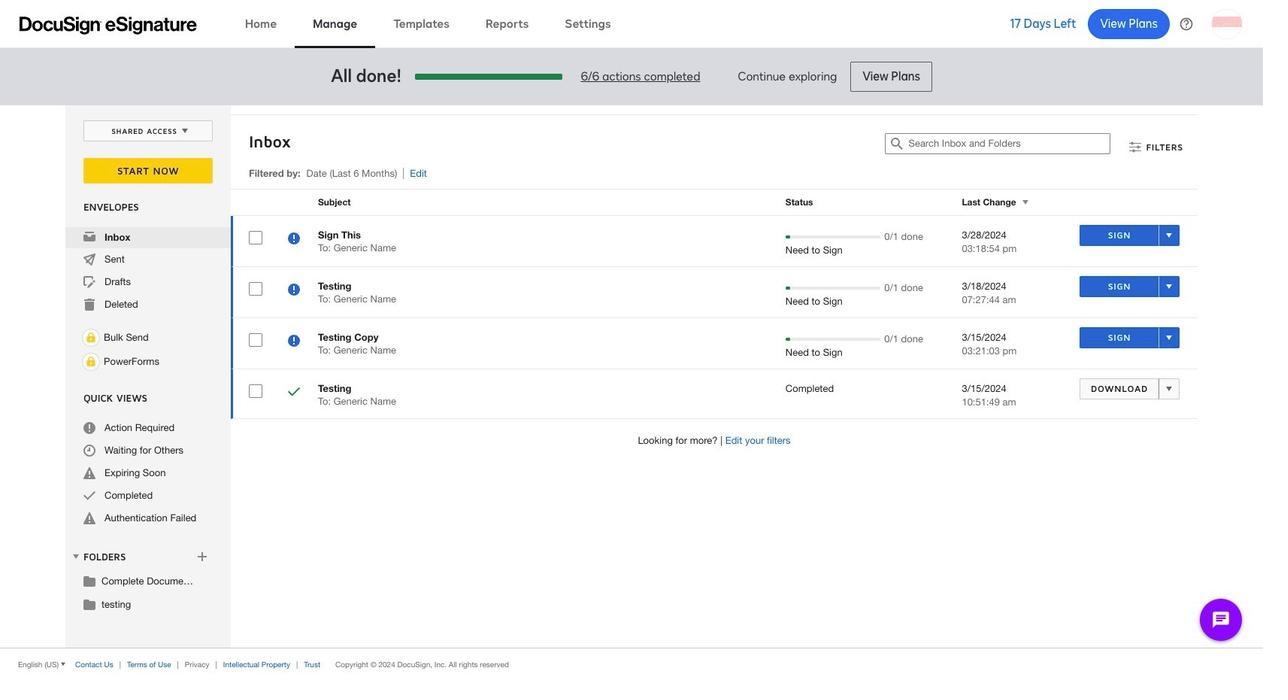 Task type: describe. For each thing, give the bounding box(es) containing it.
1 lock image from the top
[[82, 329, 100, 347]]

draft image
[[84, 276, 96, 288]]

folder image
[[84, 575, 96, 587]]

2 need to sign image from the top
[[288, 335, 300, 349]]

completed image
[[288, 386, 300, 400]]

Search Inbox and Folders text field
[[909, 134, 1111, 153]]

inbox image
[[84, 231, 96, 243]]

completed image
[[84, 490, 96, 502]]

your uploaded profile image image
[[1213, 9, 1243, 39]]

1 need to sign image from the top
[[288, 232, 300, 247]]

docusign esignature image
[[20, 16, 197, 34]]

trash image
[[84, 299, 96, 311]]



Task type: vqa. For each thing, say whether or not it's contained in the screenshot.
second alert IMAGE from the bottom of the Secondary Navigation region
yes



Task type: locate. For each thing, give the bounding box(es) containing it.
lock image
[[82, 329, 100, 347], [82, 353, 100, 371]]

clock image
[[84, 445, 96, 457]]

1 vertical spatial lock image
[[82, 353, 100, 371]]

need to sign image
[[288, 232, 300, 247], [288, 335, 300, 349]]

need to sign image up completed image
[[288, 335, 300, 349]]

need to sign image up need to sign image at the left
[[288, 232, 300, 247]]

0 vertical spatial lock image
[[82, 329, 100, 347]]

sent image
[[84, 254, 96, 266]]

action required image
[[84, 422, 96, 434]]

1 vertical spatial need to sign image
[[288, 335, 300, 349]]

secondary navigation region
[[65, 105, 1202, 648]]

alert image
[[84, 512, 96, 524]]

0 vertical spatial need to sign image
[[288, 232, 300, 247]]

alert image
[[84, 467, 96, 479]]

need to sign image
[[288, 284, 300, 298]]

2 lock image from the top
[[82, 353, 100, 371]]

view folders image
[[70, 551, 82, 563]]

folder image
[[84, 598, 96, 610]]

more info region
[[0, 648, 1264, 680]]



